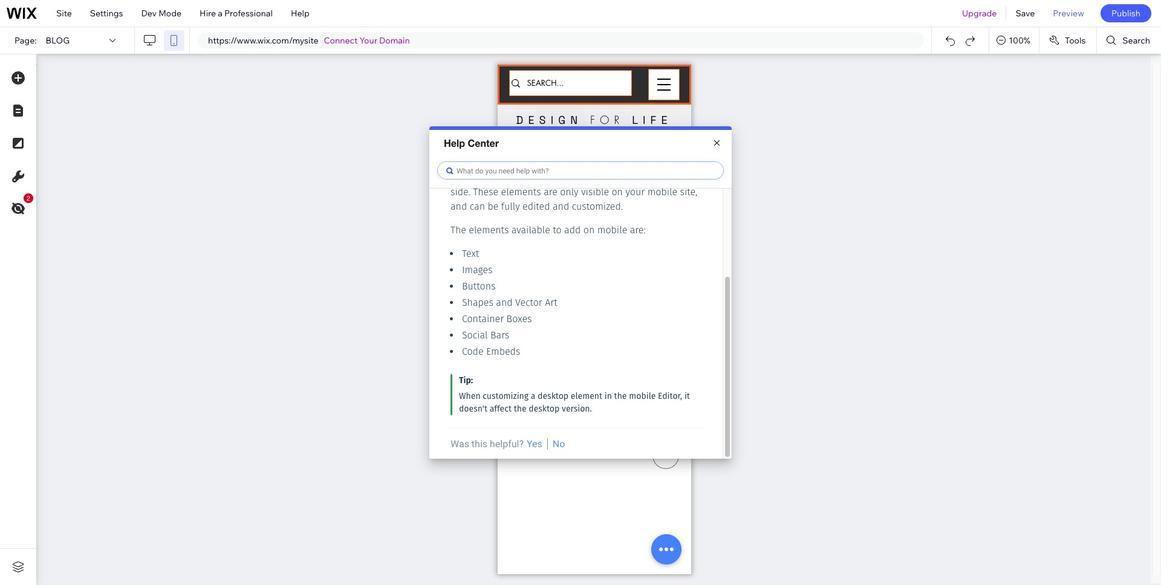 Task type: locate. For each thing, give the bounding box(es) containing it.
help
[[291, 8, 310, 19]]

upgrade
[[962, 8, 997, 19]]

search
[[1123, 35, 1150, 46]]

professional
[[224, 8, 273, 19]]

hire
[[200, 8, 216, 19]]

2
[[27, 195, 30, 202]]

save
[[1016, 8, 1035, 19]]

100% button
[[990, 27, 1039, 54]]

https://www.wix.com/mysite
[[208, 35, 318, 46]]

save button
[[1007, 0, 1044, 27]]

dev
[[141, 8, 157, 19]]

tools button
[[1040, 27, 1097, 54]]

search button
[[1097, 27, 1161, 54]]

publish button
[[1101, 4, 1152, 22]]

domain
[[379, 35, 410, 46]]

preview button
[[1044, 0, 1093, 27]]

mode
[[159, 8, 181, 19]]



Task type: vqa. For each thing, say whether or not it's contained in the screenshot.
page...
no



Task type: describe. For each thing, give the bounding box(es) containing it.
hire a professional
[[200, 8, 273, 19]]

a
[[218, 8, 223, 19]]

2 button
[[5, 194, 33, 221]]

100%
[[1009, 35, 1031, 46]]

publish
[[1112, 8, 1141, 19]]

blog
[[46, 35, 70, 46]]

tools
[[1065, 35, 1086, 46]]

preview
[[1053, 8, 1084, 19]]

connect
[[324, 35, 358, 46]]

your
[[360, 35, 377, 46]]

settings
[[90, 8, 123, 19]]

site
[[56, 8, 72, 19]]

https://www.wix.com/mysite connect your domain
[[208, 35, 410, 46]]

dev mode
[[141, 8, 181, 19]]



